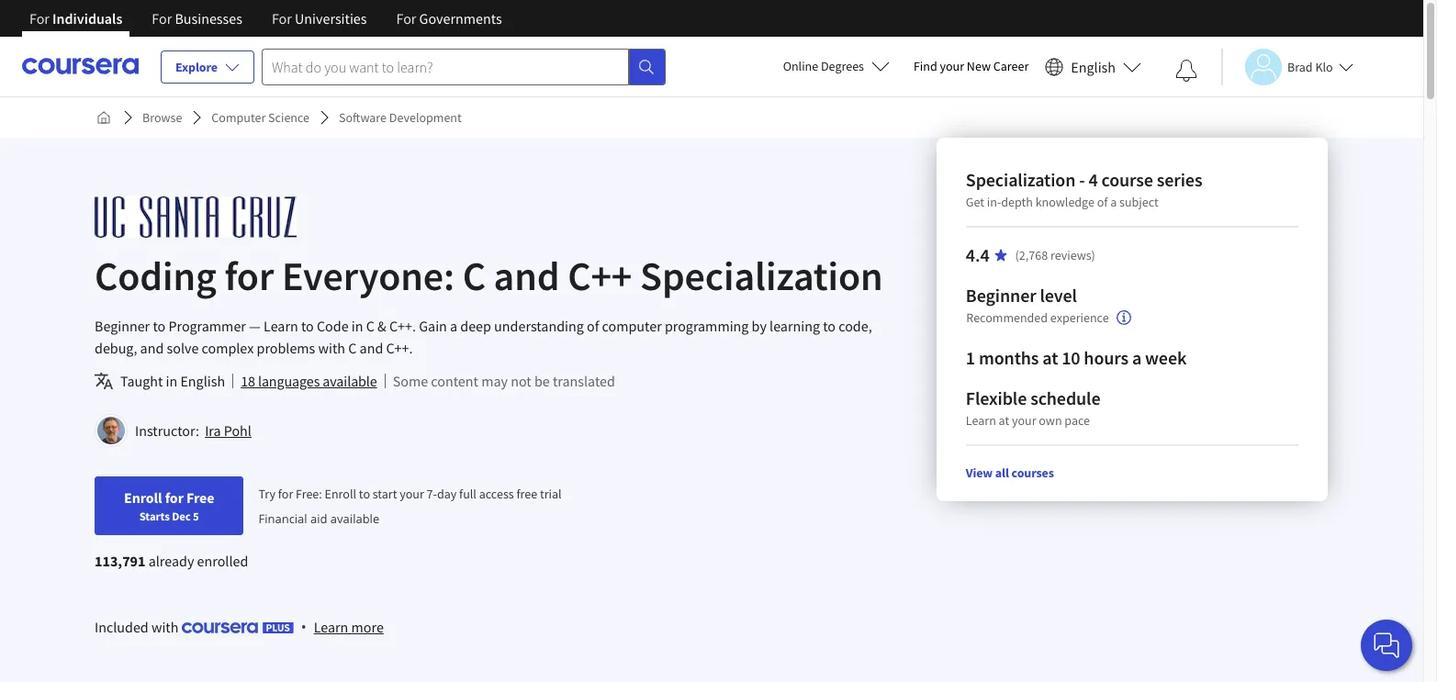 Task type: locate. For each thing, give the bounding box(es) containing it.
gain
[[419, 317, 447, 335]]

a inside beginner to programmer — learn to code in c & c++. gain a deep understanding of computer programming by learning to code, debug, and solve complex problems with c and c++.
[[450, 317, 457, 335]]

beginner inside beginner to programmer — learn to code in c & c++. gain a deep understanding of computer programming by learning to code, debug, and solve complex problems with c and c++.
[[95, 317, 150, 335]]

view
[[967, 465, 993, 481]]

0 vertical spatial in
[[352, 317, 363, 335]]

1 vertical spatial beginner
[[95, 317, 150, 335]]

banner navigation
[[15, 0, 517, 51]]

taught
[[120, 372, 163, 390]]

for for enroll
[[165, 489, 184, 507]]

and up the understanding
[[494, 251, 560, 301]]

learn right •
[[314, 618, 348, 637]]

day
[[437, 486, 457, 502]]

specialization up by
[[640, 251, 883, 301]]

your left 7-
[[400, 486, 424, 502]]

your right find
[[940, 58, 964, 74]]

2 horizontal spatial a
[[1133, 346, 1142, 369]]

beginner
[[967, 284, 1037, 307], [95, 317, 150, 335]]

at
[[1043, 346, 1059, 369], [999, 412, 1010, 429]]

pace
[[1065, 412, 1091, 429]]

1 vertical spatial of
[[587, 317, 599, 335]]

code,
[[839, 317, 872, 335]]

0 vertical spatial specialization
[[967, 168, 1076, 191]]

0 horizontal spatial beginner
[[95, 317, 150, 335]]

information about difficulty level pre-requisites. image
[[1117, 310, 1131, 325]]

a right gain
[[450, 317, 457, 335]]

18 languages available button
[[241, 370, 377, 392]]

2 horizontal spatial c
[[463, 251, 486, 301]]

learn inside • learn more
[[314, 618, 348, 637]]

ira pohl link
[[205, 422, 252, 440]]

with down code
[[318, 339, 345, 357]]

in right taught
[[166, 372, 177, 390]]

free:
[[296, 486, 322, 502]]

computer science
[[212, 109, 310, 126]]

english down solve
[[180, 372, 225, 390]]

get
[[967, 194, 985, 210]]

development
[[389, 109, 462, 126]]

english
[[1071, 57, 1116, 76], [180, 372, 225, 390]]

0 horizontal spatial for
[[165, 489, 184, 507]]

coding
[[95, 251, 217, 301]]

with right included
[[151, 618, 179, 637]]

1 horizontal spatial with
[[318, 339, 345, 357]]

coursera image
[[22, 52, 139, 81]]

3 for from the left
[[272, 9, 292, 28]]

try for free: enroll to start your 7-day full access free trial financial aid available
[[259, 486, 562, 527]]

—
[[249, 317, 261, 335]]

c++. down &
[[386, 339, 413, 357]]

english right career
[[1071, 57, 1116, 76]]

your
[[940, 58, 964, 74], [1013, 412, 1037, 429], [400, 486, 424, 502]]

for individuals
[[29, 9, 122, 28]]

available right 'aid'
[[331, 511, 380, 527]]

0 horizontal spatial at
[[999, 412, 1010, 429]]

0 horizontal spatial enroll
[[124, 489, 162, 507]]

computer
[[212, 109, 266, 126]]

1 vertical spatial c
[[366, 317, 375, 335]]

specialization up depth
[[967, 168, 1076, 191]]

1 horizontal spatial your
[[940, 58, 964, 74]]

0 horizontal spatial c
[[348, 339, 357, 357]]

c
[[463, 251, 486, 301], [366, 317, 375, 335], [348, 339, 357, 357]]

ira
[[205, 422, 221, 440]]

1 vertical spatial specialization
[[640, 251, 883, 301]]

flexible schedule learn at your own pace
[[967, 387, 1101, 429]]

to inside try for free: enroll to start your 7-day full access free trial financial aid available
[[359, 486, 370, 502]]

for
[[225, 251, 274, 301], [278, 486, 293, 502], [165, 489, 184, 507]]

4 for from the left
[[396, 9, 416, 28]]

specialization - 4 course series get in-depth knowledge of a subject
[[967, 168, 1203, 210]]

learn down flexible
[[967, 412, 997, 429]]

available down code
[[323, 372, 377, 390]]

0 horizontal spatial learn
[[264, 317, 298, 335]]

may
[[481, 372, 508, 390]]

1 vertical spatial at
[[999, 412, 1010, 429]]

1 horizontal spatial at
[[1043, 346, 1059, 369]]

for up —
[[225, 251, 274, 301]]

klo
[[1316, 58, 1333, 75]]

more
[[351, 618, 384, 637]]

1 horizontal spatial english
[[1071, 57, 1116, 76]]

1 vertical spatial available
[[331, 511, 380, 527]]

browse
[[142, 109, 182, 126]]

1 horizontal spatial beginner
[[967, 284, 1037, 307]]

for governments
[[396, 9, 502, 28]]

dec
[[172, 509, 191, 524]]

a left subject
[[1111, 194, 1118, 210]]

1 vertical spatial your
[[1013, 412, 1037, 429]]

1 vertical spatial a
[[450, 317, 457, 335]]

to left the start
[[359, 486, 370, 502]]

c left &
[[366, 317, 375, 335]]

c down code
[[348, 339, 357, 357]]

a left week at right bottom
[[1133, 346, 1142, 369]]

in left &
[[352, 317, 363, 335]]

&
[[378, 317, 386, 335]]

c up deep
[[463, 251, 486, 301]]

1 horizontal spatial a
[[1111, 194, 1118, 210]]

2 for from the left
[[152, 9, 172, 28]]

1 horizontal spatial in
[[352, 317, 363, 335]]

everyone:
[[282, 251, 455, 301]]

0 horizontal spatial specialization
[[640, 251, 883, 301]]

7-
[[427, 486, 437, 502]]

c++. right &
[[389, 317, 416, 335]]

schedule
[[1031, 387, 1101, 410]]

5
[[193, 509, 199, 524]]

113,791
[[95, 552, 146, 570]]

0 horizontal spatial a
[[450, 317, 457, 335]]

1 vertical spatial with
[[151, 618, 179, 637]]

your left own
[[1013, 412, 1037, 429]]

content
[[431, 372, 478, 390]]

courses
[[1012, 465, 1055, 481]]

coursera plus image
[[182, 623, 294, 634]]

1 horizontal spatial enroll
[[325, 486, 356, 502]]

0 horizontal spatial your
[[400, 486, 424, 502]]

0 horizontal spatial of
[[587, 317, 599, 335]]

subject
[[1120, 194, 1159, 210]]

for left individuals
[[29, 9, 50, 28]]

10
[[1062, 346, 1081, 369]]

solve
[[167, 339, 199, 357]]

1 horizontal spatial specialization
[[967, 168, 1076, 191]]

at left the 10
[[1043, 346, 1059, 369]]

2 vertical spatial a
[[1133, 346, 1142, 369]]

0 vertical spatial learn
[[264, 317, 298, 335]]

learn up problems
[[264, 317, 298, 335]]

enroll
[[325, 486, 356, 502], [124, 489, 162, 507]]

0 horizontal spatial in
[[166, 372, 177, 390]]

enroll right free:
[[325, 486, 356, 502]]

experience
[[1051, 310, 1109, 326]]

2 horizontal spatial your
[[1013, 412, 1037, 429]]

available inside try for free: enroll to start your 7-day full access free trial financial aid available
[[331, 511, 380, 527]]

1 horizontal spatial for
[[225, 251, 274, 301]]

hours
[[1085, 346, 1129, 369]]

own
[[1040, 412, 1063, 429]]

science
[[268, 109, 310, 126]]

free
[[517, 486, 537, 502]]

a
[[1111, 194, 1118, 210], [450, 317, 457, 335], [1133, 346, 1142, 369]]

of inside specialization - 4 course series get in-depth knowledge of a subject
[[1098, 194, 1108, 210]]

None search field
[[262, 48, 666, 85]]

for left businesses
[[152, 9, 172, 28]]

0 vertical spatial your
[[940, 58, 964, 74]]

0 vertical spatial a
[[1111, 194, 1118, 210]]

2 vertical spatial your
[[400, 486, 424, 502]]

for inside enroll for free starts dec 5
[[165, 489, 184, 507]]

beginner up recommended
[[967, 284, 1037, 307]]

for right try in the left of the page
[[278, 486, 293, 502]]

0 vertical spatial c
[[463, 251, 486, 301]]

2 vertical spatial c
[[348, 339, 357, 357]]

taught in english
[[120, 372, 225, 390]]

and down &
[[360, 339, 383, 357]]

your inside try for free: enroll to start your 7-day full access free trial financial aid available
[[400, 486, 424, 502]]

2 horizontal spatial learn
[[967, 412, 997, 429]]

pohl
[[224, 422, 252, 440]]

0 horizontal spatial english
[[180, 372, 225, 390]]

for left the "governments"
[[396, 9, 416, 28]]

instructor:
[[135, 422, 199, 440]]

for left universities
[[272, 9, 292, 28]]

financial aid available button
[[259, 511, 380, 527]]

career
[[994, 58, 1029, 74]]

for up 'dec'
[[165, 489, 184, 507]]

of
[[1098, 194, 1108, 210], [587, 317, 599, 335]]

debug,
[[95, 339, 137, 357]]

1 horizontal spatial of
[[1098, 194, 1108, 210]]

software
[[339, 109, 387, 126]]

months
[[979, 346, 1040, 369]]

2 horizontal spatial for
[[278, 486, 293, 502]]

in
[[352, 317, 363, 335], [166, 372, 177, 390]]

of down 4
[[1098, 194, 1108, 210]]

to left code,
[[823, 317, 836, 335]]

1 horizontal spatial c
[[366, 317, 375, 335]]

find your new career link
[[905, 55, 1038, 78]]

in inside beginner to programmer — learn to code in c & c++. gain a deep understanding of computer programming by learning to code, debug, and solve complex problems with c and c++.
[[352, 317, 363, 335]]

computer science link
[[204, 101, 317, 134]]

universities
[[295, 9, 367, 28]]

1 vertical spatial learn
[[967, 412, 997, 429]]

0 vertical spatial of
[[1098, 194, 1108, 210]]

deep
[[460, 317, 491, 335]]

What do you want to learn? text field
[[262, 48, 629, 85]]

of left computer
[[587, 317, 599, 335]]

0 vertical spatial at
[[1043, 346, 1059, 369]]

in-
[[988, 194, 1002, 210]]

to left code
[[301, 317, 314, 335]]

some content may not be translated
[[393, 372, 615, 390]]

0 vertical spatial english
[[1071, 57, 1116, 76]]

for
[[29, 9, 50, 28], [152, 9, 172, 28], [272, 9, 292, 28], [396, 9, 416, 28]]

0 vertical spatial beginner
[[967, 284, 1037, 307]]

and left solve
[[140, 339, 164, 357]]

for inside try for free: enroll to start your 7-day full access free trial financial aid available
[[278, 486, 293, 502]]

at down flexible
[[999, 412, 1010, 429]]

your inside flexible schedule learn at your own pace
[[1013, 412, 1037, 429]]

enroll up starts
[[124, 489, 162, 507]]

•
[[301, 617, 306, 637]]

beginner up debug,
[[95, 317, 150, 335]]

-
[[1080, 168, 1086, 191]]

0 vertical spatial with
[[318, 339, 345, 357]]

1 horizontal spatial learn
[[314, 618, 348, 637]]

0 vertical spatial available
[[323, 372, 377, 390]]

2 vertical spatial learn
[[314, 618, 348, 637]]

1 for from the left
[[29, 9, 50, 28]]

free
[[186, 489, 214, 507]]



Task type: vqa. For each thing, say whether or not it's contained in the screenshot.
the Some content may not be translated
yes



Task type: describe. For each thing, give the bounding box(es) containing it.
new
[[967, 58, 991, 74]]

some
[[393, 372, 428, 390]]

for for try
[[278, 486, 293, 502]]

brad
[[1288, 58, 1313, 75]]

included
[[95, 618, 149, 637]]

1 vertical spatial c++.
[[386, 339, 413, 357]]

brad klo button
[[1222, 48, 1354, 85]]

recommended experience
[[967, 310, 1109, 326]]

beginner for beginner level
[[967, 284, 1037, 307]]

ira pohl image
[[97, 417, 125, 445]]

course
[[1102, 168, 1154, 191]]

browse link
[[135, 101, 190, 134]]

understanding
[[494, 317, 584, 335]]

trial
[[540, 486, 562, 502]]

for for governments
[[396, 9, 416, 28]]

2 horizontal spatial and
[[494, 251, 560, 301]]

included with
[[95, 618, 182, 637]]

degrees
[[821, 58, 864, 74]]

programming
[[665, 317, 749, 335]]

businesses
[[175, 9, 242, 28]]

individuals
[[52, 9, 122, 28]]

flexible
[[967, 387, 1028, 410]]

languages
[[258, 372, 320, 390]]

1
[[967, 346, 976, 369]]

learn more link
[[314, 616, 384, 638]]

software development link
[[332, 101, 469, 134]]

code
[[317, 317, 349, 335]]

brad klo
[[1288, 58, 1333, 75]]

learning
[[770, 317, 820, 335]]

4.4
[[967, 243, 990, 266]]

knowledge
[[1036, 194, 1095, 210]]

with inside beginner to programmer — learn to code in c & c++. gain a deep understanding of computer programming by learning to code, debug, and solve complex problems with c and c++.
[[318, 339, 345, 357]]

available inside "button"
[[323, 372, 377, 390]]

0 vertical spatial c++.
[[389, 317, 416, 335]]

1 vertical spatial english
[[180, 372, 225, 390]]

enrolled
[[197, 552, 248, 570]]

home image
[[96, 110, 111, 125]]

access
[[479, 486, 514, 502]]

for for universities
[[272, 9, 292, 28]]

enroll inside enroll for free starts dec 5
[[124, 489, 162, 507]]

for universities
[[272, 9, 367, 28]]

aid
[[310, 511, 327, 527]]

• learn more
[[301, 617, 384, 637]]

english button
[[1038, 37, 1149, 96]]

1 horizontal spatial and
[[360, 339, 383, 357]]

find
[[914, 58, 938, 74]]

translated
[[553, 372, 615, 390]]

find your new career
[[914, 58, 1029, 74]]

start
[[373, 486, 397, 502]]

chat with us image
[[1372, 631, 1402, 660]]

explore
[[175, 59, 218, 75]]

week
[[1146, 346, 1187, 369]]

113,791 already enrolled
[[95, 552, 248, 570]]

not
[[511, 372, 532, 390]]

explore button
[[161, 51, 254, 84]]

be
[[534, 372, 550, 390]]

depth
[[1002, 194, 1034, 210]]

of inside beginner to programmer — learn to code in c & c++. gain a deep understanding of computer programming by learning to code, debug, and solve complex problems with c and c++.
[[587, 317, 599, 335]]

online
[[783, 58, 819, 74]]

0 horizontal spatial and
[[140, 339, 164, 357]]

for businesses
[[152, 9, 242, 28]]

by
[[752, 317, 767, 335]]

(2,768
[[1016, 247, 1049, 264]]

coding for everyone: c and c++ specialization
[[95, 251, 883, 301]]

0 horizontal spatial with
[[151, 618, 179, 637]]

beginner level
[[967, 284, 1078, 307]]

programmer
[[168, 317, 246, 335]]

financial
[[259, 511, 307, 527]]

series
[[1158, 168, 1203, 191]]

starts
[[139, 509, 170, 524]]

english inside button
[[1071, 57, 1116, 76]]

full
[[459, 486, 477, 502]]

1 vertical spatial in
[[166, 372, 177, 390]]

1 months at 10 hours a week
[[967, 346, 1187, 369]]

18 languages available
[[241, 372, 377, 390]]

18
[[241, 372, 255, 390]]

view all courses
[[967, 465, 1055, 481]]

learn inside flexible schedule learn at your own pace
[[967, 412, 997, 429]]

for for coding
[[225, 251, 274, 301]]

computer
[[602, 317, 662, 335]]

a inside specialization - 4 course series get in-depth knowledge of a subject
[[1111, 194, 1118, 210]]

at inside flexible schedule learn at your own pace
[[999, 412, 1010, 429]]

specialization inside specialization - 4 course series get in-depth knowledge of a subject
[[967, 168, 1076, 191]]

for for businesses
[[152, 9, 172, 28]]

enroll inside try for free: enroll to start your 7-day full access free trial financial aid available
[[325, 486, 356, 502]]

reviews)
[[1051, 247, 1096, 264]]

to left programmer
[[153, 317, 166, 335]]

show notifications image
[[1176, 60, 1198, 82]]

learn inside beginner to programmer — learn to code in c & c++. gain a deep understanding of computer programming by learning to code, debug, and solve complex problems with c and c++.
[[264, 317, 298, 335]]

university of california, santa cruz image
[[95, 197, 297, 238]]

for for individuals
[[29, 9, 50, 28]]

software development
[[339, 109, 462, 126]]

level
[[1041, 284, 1078, 307]]

problems
[[257, 339, 315, 357]]

governments
[[419, 9, 502, 28]]

your inside "find your new career" link
[[940, 58, 964, 74]]

beginner to programmer — learn to code in c & c++. gain a deep understanding of computer programming by learning to code, debug, and solve complex problems with c and c++.
[[95, 317, 872, 357]]

beginner for beginner to programmer — learn to code in c & c++. gain a deep understanding of computer programming by learning to code, debug, and solve complex problems with c and c++.
[[95, 317, 150, 335]]

all
[[996, 465, 1010, 481]]

4
[[1089, 168, 1099, 191]]



